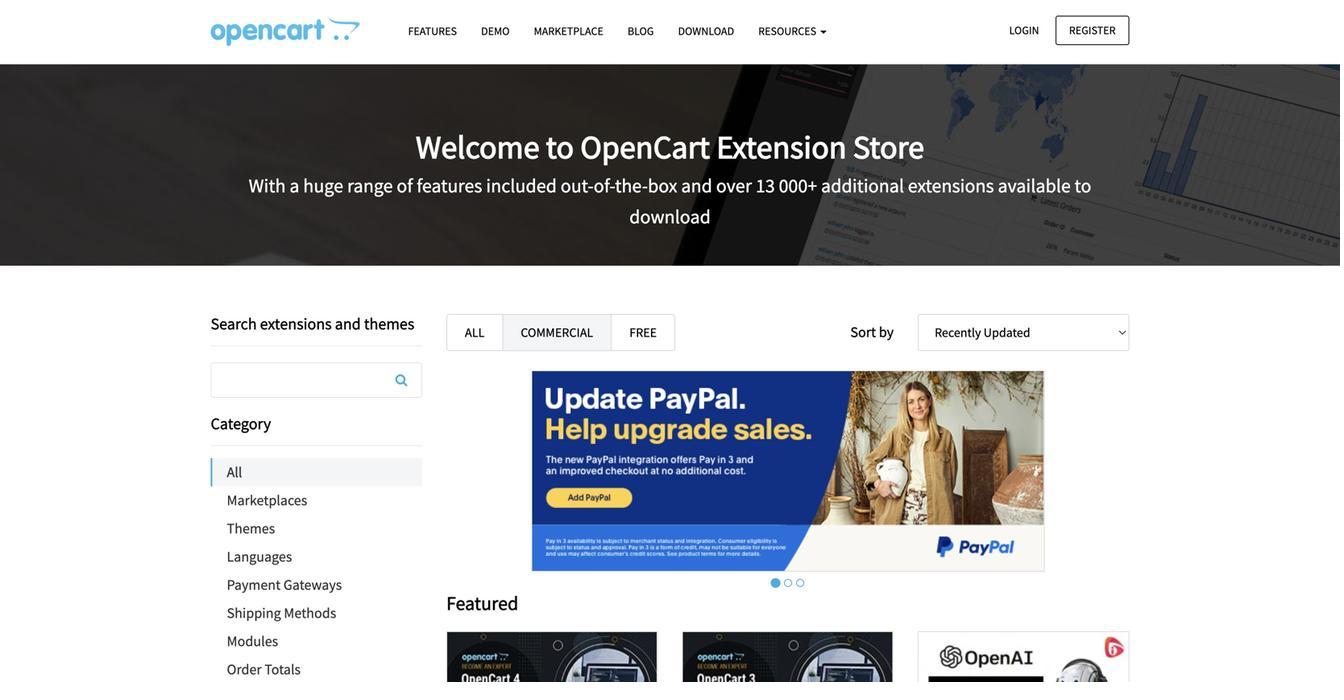 Task type: locate. For each thing, give the bounding box(es) containing it.
and left themes
[[335, 314, 361, 334]]

payment
[[227, 577, 281, 595]]

sort by
[[851, 323, 894, 341]]

extensions right search
[[260, 314, 332, 334]]

payment gateways link
[[211, 572, 423, 600]]

sort
[[851, 323, 877, 341]]

0 vertical spatial and
[[682, 174, 713, 198]]

welcome to opencart extension store with a huge range of features included out-of-the-box and over 13 000+ additional extensions available to download
[[249, 127, 1092, 229]]

and right box
[[682, 174, 713, 198]]

opencart 4 development masterclass image
[[448, 633, 657, 683]]

0 vertical spatial extensions
[[909, 174, 995, 198]]

1 horizontal spatial extensions
[[909, 174, 995, 198]]

all
[[465, 325, 485, 341], [227, 464, 242, 482]]

1 horizontal spatial all link
[[447, 314, 503, 352]]

all link
[[447, 314, 503, 352], [212, 459, 423, 487]]

extensions
[[909, 174, 995, 198], [260, 314, 332, 334]]

all link for commercial
[[447, 314, 503, 352]]

1 vertical spatial all link
[[212, 459, 423, 487]]

payment gateways
[[227, 577, 342, 595]]

demo
[[481, 24, 510, 38]]

over
[[717, 174, 752, 198]]

login
[[1010, 23, 1040, 37]]

download link
[[666, 17, 747, 45]]

to right available
[[1075, 174, 1092, 198]]

1 horizontal spatial and
[[682, 174, 713, 198]]

0 horizontal spatial extensions
[[260, 314, 332, 334]]

to up "out-" at the left top of page
[[546, 127, 574, 167]]

of
[[397, 174, 413, 198]]

1 vertical spatial extensions
[[260, 314, 332, 334]]

0 horizontal spatial all link
[[212, 459, 423, 487]]

0 vertical spatial all link
[[447, 314, 503, 352]]

and
[[682, 174, 713, 198], [335, 314, 361, 334]]

to
[[546, 127, 574, 167], [1075, 174, 1092, 198]]

languages link
[[211, 543, 423, 572]]

marketplace
[[534, 24, 604, 38]]

themes
[[364, 314, 415, 334]]

free link
[[611, 314, 676, 352]]

features
[[408, 24, 457, 38]]

huge
[[303, 174, 344, 198]]

themes
[[227, 520, 275, 538]]

marketplace link
[[522, 17, 616, 45]]

13
[[756, 174, 775, 198]]

features
[[417, 174, 483, 198]]

totals
[[265, 661, 301, 679]]

resources
[[759, 24, 819, 38]]

0 horizontal spatial all
[[227, 464, 242, 482]]

1 vertical spatial to
[[1075, 174, 1092, 198]]

all for marketplaces
[[227, 464, 242, 482]]

0 vertical spatial to
[[546, 127, 574, 167]]

None text field
[[212, 364, 422, 398]]

1 horizontal spatial to
[[1075, 174, 1092, 198]]

of-
[[594, 174, 615, 198]]

marketplaces link
[[211, 487, 423, 515]]

extensions down store
[[909, 174, 995, 198]]

all for commercial
[[465, 325, 485, 341]]

resources link
[[747, 17, 839, 45]]

methods
[[284, 605, 336, 623]]

1 horizontal spatial all
[[465, 325, 485, 341]]

opencart extensions image
[[211, 17, 360, 46]]

search
[[211, 314, 257, 334]]

0 horizontal spatial to
[[546, 127, 574, 167]]

1 vertical spatial all
[[227, 464, 242, 482]]

1 vertical spatial and
[[335, 314, 361, 334]]

0 vertical spatial all
[[465, 325, 485, 341]]



Task type: describe. For each thing, give the bounding box(es) containing it.
modules link
[[211, 628, 423, 656]]

0 horizontal spatial and
[[335, 314, 361, 334]]

modules
[[227, 633, 278, 651]]

extensions inside welcome to opencart extension store with a huge range of features included out-of-the-box and over 13 000+ additional extensions available to download
[[909, 174, 995, 198]]

and inside welcome to opencart extension store with a huge range of features included out-of-the-box and over 13 000+ additional extensions available to download
[[682, 174, 713, 198]]

order totals link
[[211, 656, 423, 683]]

welcome
[[416, 127, 540, 167]]

range
[[347, 174, 393, 198]]

category
[[211, 414, 271, 434]]

paypal payment gateway image
[[532, 371, 1045, 573]]

marketplaces
[[227, 492, 307, 510]]

with
[[249, 174, 286, 198]]

store
[[854, 127, 925, 167]]

free
[[630, 325, 657, 341]]

download
[[630, 205, 711, 229]]

all link for marketplaces
[[212, 459, 423, 487]]

chatgpt for opencart image
[[919, 633, 1129, 683]]

additional
[[822, 174, 905, 198]]

demo link
[[469, 17, 522, 45]]

a
[[290, 174, 300, 198]]

themes link
[[211, 515, 423, 543]]

search image
[[396, 374, 408, 387]]

opencart
[[581, 127, 710, 167]]

order
[[227, 661, 262, 679]]

blog
[[628, 24, 654, 38]]

000+
[[779, 174, 818, 198]]

out-
[[561, 174, 594, 198]]

blog link
[[616, 17, 666, 45]]

box
[[648, 174, 678, 198]]

languages
[[227, 548, 292, 566]]

the-
[[615, 174, 648, 198]]

order totals
[[227, 661, 301, 679]]

featured
[[447, 592, 519, 616]]

commercial link
[[503, 314, 612, 352]]

register link
[[1056, 16, 1130, 45]]

by
[[879, 323, 894, 341]]

opencart 3 development masterclass image
[[684, 633, 893, 683]]

features link
[[396, 17, 469, 45]]

download
[[678, 24, 735, 38]]

included
[[486, 174, 557, 198]]

shipping methods
[[227, 605, 336, 623]]

available
[[999, 174, 1071, 198]]

extension
[[717, 127, 847, 167]]

login link
[[996, 16, 1054, 45]]

shipping
[[227, 605, 281, 623]]

register
[[1070, 23, 1116, 37]]

shipping methods link
[[211, 600, 423, 628]]

commercial
[[521, 325, 594, 341]]

gateways
[[284, 577, 342, 595]]

search extensions and themes
[[211, 314, 415, 334]]



Task type: vqa. For each thing, say whether or not it's contained in the screenshot.
07,
no



